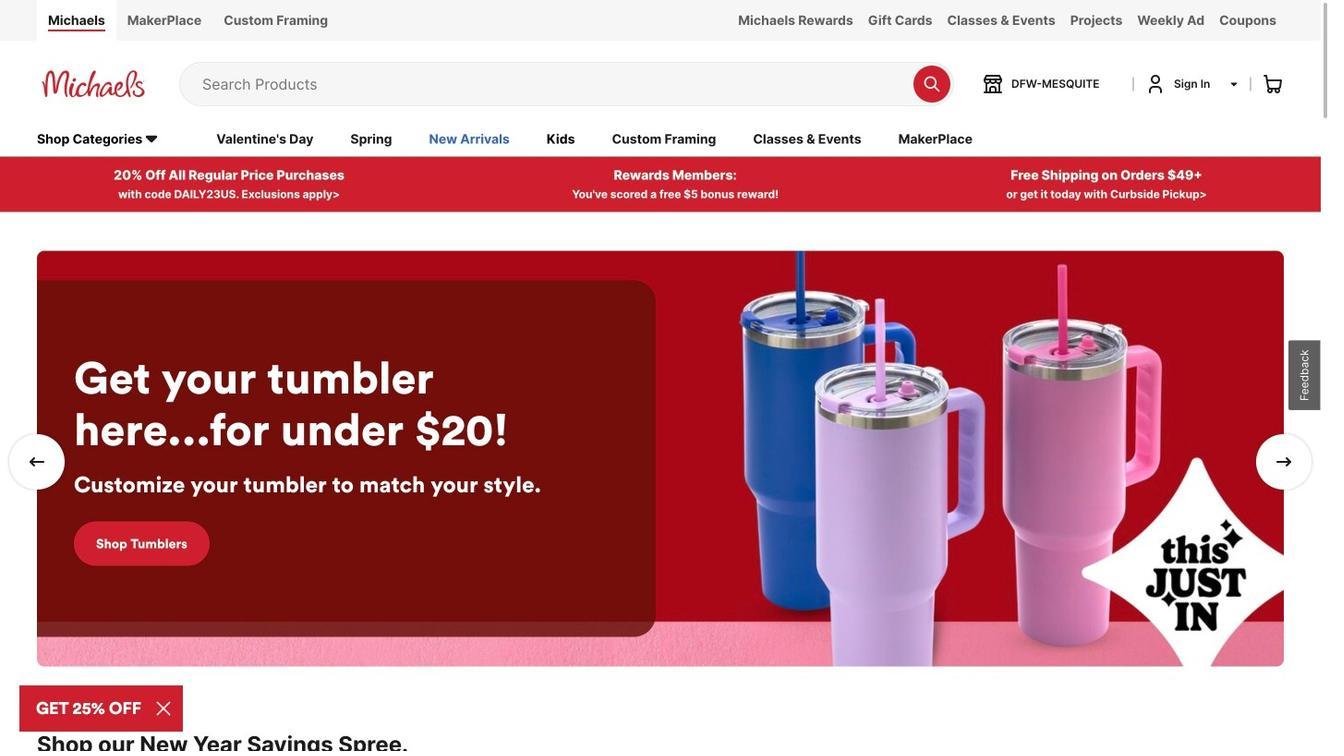 Task type: vqa. For each thing, say whether or not it's contained in the screenshot.
the Watercolor Paper Pad by Creatology™, 9" x 12" image
no



Task type: describe. For each thing, give the bounding box(es) containing it.
Search Input field
[[202, 63, 904, 105]]



Task type: locate. For each thing, give the bounding box(es) containing it.
blue, pink, and purple tumblers on red background image
[[37, 251, 1284, 667]]

search button image
[[923, 75, 941, 93]]



